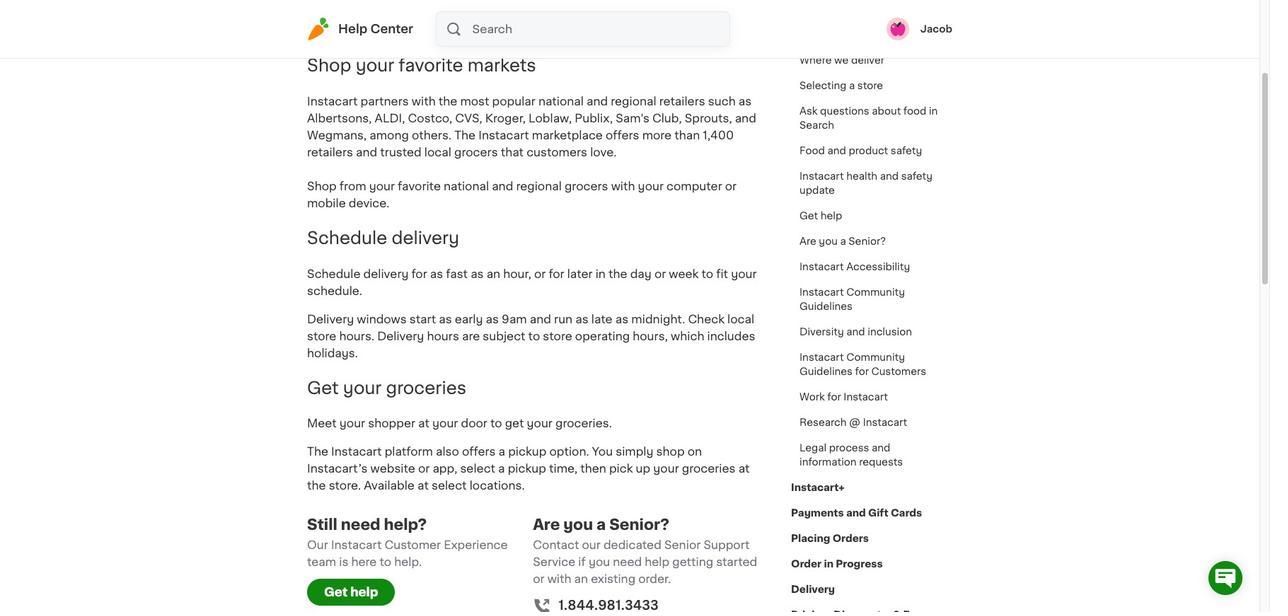 Task type: locate. For each thing, give the bounding box(es) containing it.
early
[[455, 313, 483, 325]]

the up costco, in the left top of the page
[[439, 95, 458, 107]]

available
[[364, 480, 415, 492]]

instacart inside the instacart community guidelines for customers
[[800, 353, 844, 363]]

1 vertical spatial community
[[847, 353, 906, 363]]

0 vertical spatial safety
[[891, 146, 923, 156]]

delivery down schedule.
[[307, 313, 354, 325]]

@
[[850, 418, 861, 428]]

help center link
[[307, 18, 414, 40]]

2 schedule from the top
[[307, 268, 361, 279]]

senior? for are you a senior?
[[849, 236, 886, 246]]

as right fast
[[471, 268, 484, 279]]

you right if
[[589, 557, 610, 568]]

groceries up shopper
[[386, 380, 467, 396]]

an inside schedule delivery for as fast as an hour, or for later in the day or week to fit your schedule.
[[487, 268, 501, 279]]

and inside delivery windows start as early as 9am and run as late as midnight. check local store hours. delivery hours are subject to store operating hours, which includes holidays.
[[530, 313, 552, 325]]

your right fit
[[732, 268, 757, 279]]

1 vertical spatial with
[[612, 180, 636, 192]]

delivery up fast
[[392, 230, 460, 246]]

selecting a store
[[800, 81, 884, 91]]

regional up 'sam's'
[[611, 95, 657, 107]]

0 vertical spatial senior?
[[849, 236, 886, 246]]

0 horizontal spatial on
[[395, 25, 409, 36]]

retailers up club,
[[660, 95, 706, 107]]

instacart accessibility
[[800, 262, 911, 272]]

a up instacart accessibility link
[[841, 236, 847, 246]]

help up are you a senior? link
[[821, 211, 843, 221]]

schedule delivery
[[307, 230, 460, 246]]

0 horizontal spatial the
[[307, 480, 326, 492]]

1 vertical spatial are
[[533, 518, 560, 533]]

jacob
[[921, 24, 953, 34]]

0 vertical spatial local
[[425, 146, 452, 158]]

still need help? our instacart customer experience team is here to help.
[[307, 518, 508, 568]]

the left day
[[609, 268, 628, 279]]

0 vertical spatial check
[[307, 8, 344, 19]]

schedule inside schedule delivery for as fast as an hour, or for later in the day or week to fit your schedule.
[[307, 268, 361, 279]]

shop your favorite markets
[[307, 57, 537, 74]]

1 schedule from the top
[[307, 230, 388, 246]]

1 horizontal spatial are
[[800, 236, 817, 246]]

2 guidelines from the top
[[800, 367, 853, 377]]

1 vertical spatial regional
[[516, 180, 562, 192]]

2 horizontal spatial the
[[609, 268, 628, 279]]

and down such
[[735, 112, 757, 124]]

with down love.
[[612, 180, 636, 192]]

safety inside instacart health and safety update
[[902, 171, 933, 181]]

with inside are you a senior? contact our dedicated senior support service if you need help getting started or with an existing order.
[[548, 574, 572, 585]]

instacart inside instacart community guidelines
[[800, 287, 844, 297]]

0 horizontal spatial an
[[487, 268, 501, 279]]

operating
[[576, 330, 630, 342]]

regional down customers
[[516, 180, 562, 192]]

to create your account and place your first order on instacart.
[[307, 8, 736, 36]]

1 horizontal spatial national
[[539, 95, 584, 107]]

up down "simply"
[[636, 463, 651, 475]]

1 vertical spatial need
[[613, 557, 642, 568]]

2 vertical spatial get
[[324, 587, 348, 599]]

as inside instacart partners with the most popular national and regional retailers such as albertsons, aldi, costco, cvs, kroger, loblaw, publix, sam's club, sprouts, and wegmans, among others. the instacart marketplace offers more than 1,400 retailers and trusted local grocers that customers love.
[[739, 95, 752, 107]]

help down here
[[351, 587, 378, 599]]

store up holidays.
[[307, 330, 337, 342]]

your down shop
[[654, 463, 680, 475]]

safety for food and product safety
[[891, 146, 923, 156]]

schedule for schedule delivery
[[307, 230, 388, 246]]

the
[[439, 95, 458, 107], [609, 268, 628, 279], [307, 480, 326, 492]]

instacart health and safety update
[[800, 171, 933, 195]]

get help down is
[[324, 587, 378, 599]]

0 vertical spatial the
[[455, 129, 476, 141]]

check out this step-by-step video guide
[[307, 8, 545, 19]]

1 vertical spatial retailers
[[307, 146, 353, 158]]

delivery for schedule delivery for as fast as an hour, or for later in the day or week to fit your schedule.
[[364, 268, 409, 279]]

2 vertical spatial you
[[589, 557, 610, 568]]

guidelines for instacart community guidelines
[[800, 302, 853, 312]]

popular
[[492, 95, 536, 107]]

check up which
[[688, 313, 725, 325]]

others.
[[412, 129, 452, 141]]

up inside the instacart platform also offers a pickup option. you simply shop on instacart's website or app, select a pickup time, then pick up your groceries at the store. available at select locations.
[[636, 463, 651, 475]]

0 vertical spatial need
[[341, 518, 381, 533]]

1 horizontal spatial groceries
[[682, 463, 736, 475]]

1 guidelines from the top
[[800, 302, 853, 312]]

0 horizontal spatial with
[[412, 95, 436, 107]]

are inside are you a senior? contact our dedicated senior support service if you need help getting started or with an existing order.
[[533, 518, 560, 533]]

0 vertical spatial favorite
[[399, 57, 463, 74]]

and down that
[[492, 180, 514, 192]]

offers down the door
[[462, 446, 496, 458]]

your up also
[[433, 418, 458, 429]]

2 community from the top
[[847, 353, 906, 363]]

pickup up locations.
[[508, 463, 547, 475]]

2 vertical spatial in
[[824, 559, 834, 569]]

1 vertical spatial get help
[[324, 587, 378, 599]]

1 horizontal spatial an
[[575, 574, 588, 585]]

customer
[[385, 540, 441, 551]]

1 horizontal spatial offers
[[606, 129, 640, 141]]

is
[[339, 557, 349, 568]]

select up locations.
[[461, 463, 496, 475]]

to inside to create your account and place your first order on instacart.
[[548, 8, 560, 19]]

2 vertical spatial delivery
[[792, 585, 836, 595]]

the inside schedule delivery for as fast as an hour, or for later in the day or week to fit your schedule.
[[609, 268, 628, 279]]

help up order.
[[645, 557, 670, 568]]

on inside to create your account and place your first order on instacart.
[[395, 25, 409, 36]]

shop
[[307, 57, 352, 74], [307, 180, 337, 192]]

with down the service at the bottom left of the page
[[548, 574, 572, 585]]

get your groceries
[[307, 380, 467, 396]]

customers
[[527, 146, 588, 158]]

0 horizontal spatial groceries
[[386, 380, 467, 396]]

and
[[680, 8, 702, 19], [587, 95, 608, 107], [735, 112, 757, 124], [828, 146, 847, 156], [356, 146, 378, 158], [881, 171, 899, 181], [492, 180, 514, 192], [530, 313, 552, 325], [847, 327, 866, 337], [872, 443, 891, 453], [847, 508, 866, 518]]

regional inside instacart partners with the most popular national and regional retailers such as albertsons, aldi, costco, cvs, kroger, loblaw, publix, sam's club, sprouts, and wegmans, among others. the instacart marketplace offers more than 1,400 retailers and trusted local grocers that customers love.
[[611, 95, 657, 107]]

a inside are you a senior? contact our dedicated senior support service if you need help getting started or with an existing order.
[[597, 518, 606, 533]]

your inside the instacart platform also offers a pickup option. you simply shop on instacart's website or app, select a pickup time, then pick up your groceries at the store. available at select locations.
[[654, 463, 680, 475]]

1 vertical spatial the
[[307, 446, 329, 458]]

2 vertical spatial help
[[351, 587, 378, 599]]

senior? up "accessibility"
[[849, 236, 886, 246]]

1 vertical spatial at
[[739, 463, 750, 475]]

retailers down wegmans,
[[307, 146, 353, 158]]

or inside are you a senior? contact our dedicated senior support service if you need help getting started or with an existing order.
[[533, 574, 545, 585]]

1 vertical spatial local
[[728, 313, 755, 325]]

senior? up "dedicated"
[[610, 518, 670, 533]]

0 vertical spatial community
[[847, 287, 906, 297]]

1 vertical spatial delivery
[[364, 268, 409, 279]]

to inside delivery windows start as early as 9am and run as late as midnight. check local store hours. delivery hours are subject to store operating hours, which includes holidays.
[[529, 330, 540, 342]]

instacart up here
[[331, 540, 382, 551]]

0 vertical spatial with
[[412, 95, 436, 107]]

1 vertical spatial guidelines
[[800, 367, 853, 377]]

and right 'health'
[[881, 171, 899, 181]]

2 horizontal spatial with
[[612, 180, 636, 192]]

instacart down 'kroger,'
[[479, 129, 529, 141]]

and inside "legal process and information requests"
[[872, 443, 891, 453]]

food
[[904, 106, 927, 116]]

a up locations.
[[499, 463, 505, 475]]

1 horizontal spatial senior?
[[849, 236, 886, 246]]

platform
[[385, 446, 433, 458]]

0 vertical spatial schedule
[[307, 230, 388, 246]]

delivery down order
[[792, 585, 836, 595]]

0 vertical spatial grocers
[[455, 146, 498, 158]]

help inside are you a senior? contact our dedicated senior support service if you need help getting started or with an existing order.
[[645, 557, 670, 568]]

2 vertical spatial an
[[575, 574, 588, 585]]

order in progress
[[792, 559, 883, 569]]

0 vertical spatial you
[[819, 236, 838, 246]]

0 vertical spatial delivery
[[307, 313, 354, 325]]

work for instacart
[[800, 392, 889, 402]]

1 vertical spatial favorite
[[398, 180, 441, 192]]

or inside shop from your favorite national and regional grocers with your computer or mobile device.
[[726, 180, 737, 192]]

for left later
[[549, 268, 565, 279]]

hour,
[[504, 268, 532, 279]]

you up our
[[564, 518, 593, 533]]

partners
[[361, 95, 409, 107]]

1 vertical spatial grocers
[[565, 180, 609, 192]]

or left app,
[[418, 463, 430, 475]]

on right shop
[[688, 446, 702, 458]]

to inside still need help? our instacart customer experience team is here to help.
[[380, 557, 392, 568]]

store down run
[[543, 330, 573, 342]]

the down cvs,
[[455, 129, 476, 141]]

instacart.
[[412, 25, 466, 36]]

store down deliver on the top right of page
[[858, 81, 884, 91]]

0 vertical spatial on
[[395, 25, 409, 36]]

an up deliver on the top right of page
[[856, 30, 868, 40]]

guidelines for instacart community guidelines for customers
[[800, 367, 853, 377]]

with up costco, in the left top of the page
[[412, 95, 436, 107]]

the down instacart's
[[307, 480, 326, 492]]

2 horizontal spatial delivery
[[792, 585, 836, 595]]

0 horizontal spatial regional
[[516, 180, 562, 192]]

schedule down mobile
[[307, 230, 388, 246]]

1 horizontal spatial retailers
[[660, 95, 706, 107]]

get inside 'button'
[[324, 587, 348, 599]]

2 horizontal spatial in
[[930, 106, 938, 116]]

and inside shop from your favorite national and regional grocers with your computer or mobile device.
[[492, 180, 514, 192]]

albertsons,
[[307, 112, 372, 124]]

1 vertical spatial national
[[444, 180, 489, 192]]

1 vertical spatial pickup
[[508, 463, 547, 475]]

delivery down 'schedule delivery' on the top left of page
[[364, 268, 409, 279]]

1 vertical spatial offers
[[462, 446, 496, 458]]

food and product safety
[[800, 146, 923, 156]]

then
[[581, 463, 607, 475]]

you for are you a senior? contact our dedicated senior support service if you need help getting started or with an existing order.
[[564, 518, 593, 533]]

a up our
[[597, 518, 606, 533]]

to right guide
[[548, 8, 560, 19]]

are you a senior?
[[800, 236, 886, 246]]

your down holidays.
[[343, 380, 382, 396]]

1 vertical spatial on
[[688, 446, 702, 458]]

groceries down shop
[[682, 463, 736, 475]]

and left run
[[530, 313, 552, 325]]

1 vertical spatial check
[[688, 313, 725, 325]]

regional inside shop from your favorite national and regional grocers with your computer or mobile device.
[[516, 180, 562, 192]]

safety right 'health'
[[902, 171, 933, 181]]

get help down update
[[800, 211, 843, 221]]

check inside delivery windows start as early as 9am and run as late as midnight. check local store hours. delivery hours are subject to store operating hours, which includes holidays.
[[688, 313, 725, 325]]

community for instacart community guidelines
[[847, 287, 906, 297]]

instacart up instacart's
[[331, 446, 382, 458]]

for up work for instacart
[[856, 367, 869, 377]]

delivery inside schedule delivery for as fast as an hour, or for later in the day or week to fit your schedule.
[[364, 268, 409, 279]]

0 horizontal spatial need
[[341, 518, 381, 533]]

you for are you a senior?
[[819, 236, 838, 246]]

and inside instacart health and safety update
[[881, 171, 899, 181]]

national up loblaw,
[[539, 95, 584, 107]]

order.
[[639, 574, 672, 585]]

0 horizontal spatial the
[[307, 446, 329, 458]]

delivery for schedule delivery
[[392, 230, 460, 246]]

0 horizontal spatial check
[[307, 8, 344, 19]]

week
[[669, 268, 699, 279]]

still
[[307, 518, 338, 533]]

1 horizontal spatial grocers
[[565, 180, 609, 192]]

need down "dedicated"
[[613, 557, 642, 568]]

this
[[369, 8, 391, 19]]

and inside to create your account and place your first order on instacart.
[[680, 8, 702, 19]]

0 horizontal spatial senior?
[[610, 518, 670, 533]]

1 vertical spatial senior?
[[610, 518, 670, 533]]

hours.
[[339, 330, 375, 342]]

guidelines inside the instacart community guidelines for customers
[[800, 367, 853, 377]]

1 vertical spatial help
[[645, 557, 670, 568]]

food and product safety link
[[792, 138, 931, 164]]

0 vertical spatial the
[[439, 95, 458, 107]]

help inside 'button'
[[351, 587, 378, 599]]

instacart inside still need help? our instacart customer experience team is here to help.
[[331, 540, 382, 551]]

1 horizontal spatial delivery
[[377, 330, 424, 342]]

for right work
[[828, 392, 842, 402]]

which
[[671, 330, 705, 342]]

payments and gift cards link
[[792, 501, 923, 526]]

service
[[533, 557, 576, 568]]

senior? inside are you a senior? contact our dedicated senior support service if you need help getting started or with an existing order.
[[610, 518, 670, 533]]

order
[[361, 25, 392, 36]]

0 horizontal spatial account
[[631, 8, 678, 19]]

1 horizontal spatial on
[[688, 446, 702, 458]]

community inside instacart community guidelines
[[847, 287, 906, 297]]

account inside to create your account and place your first order on instacart.
[[631, 8, 678, 19]]

or down the service at the bottom left of the page
[[533, 574, 545, 585]]

0 vertical spatial groceries
[[386, 380, 467, 396]]

1 vertical spatial in
[[596, 268, 606, 279]]

an
[[856, 30, 868, 40], [487, 268, 501, 279], [575, 574, 588, 585]]

support
[[704, 540, 750, 551]]

0 vertical spatial regional
[[611, 95, 657, 107]]

guide
[[511, 8, 545, 19]]

you
[[819, 236, 838, 246], [564, 518, 593, 533], [589, 557, 610, 568]]

this step-by-step video guide link
[[369, 8, 545, 19]]

local up includes
[[728, 313, 755, 325]]

Search search field
[[471, 12, 730, 46]]

guidelines up the diversity
[[800, 302, 853, 312]]

1 horizontal spatial check
[[688, 313, 725, 325]]

the
[[455, 129, 476, 141], [307, 446, 329, 458]]

1 vertical spatial up
[[636, 463, 651, 475]]

1 vertical spatial select
[[432, 480, 467, 492]]

0 horizontal spatial up
[[636, 463, 651, 475]]

0 vertical spatial delivery
[[392, 230, 460, 246]]

1 vertical spatial groceries
[[682, 463, 736, 475]]

offers down 'sam's'
[[606, 129, 640, 141]]

1 vertical spatial safety
[[902, 171, 933, 181]]

instacart community guidelines
[[800, 287, 906, 312]]

community down "accessibility"
[[847, 287, 906, 297]]

instacart community guidelines link
[[792, 280, 953, 319]]

trusted
[[380, 146, 422, 158]]

1 community from the top
[[847, 287, 906, 297]]

groceries
[[386, 380, 467, 396], [682, 463, 736, 475]]

your down order
[[356, 57, 395, 74]]

kroger,
[[486, 112, 526, 124]]

0 vertical spatial are
[[800, 236, 817, 246]]

0 horizontal spatial local
[[425, 146, 452, 158]]

the up instacart's
[[307, 446, 329, 458]]

work
[[800, 392, 825, 402]]

1 horizontal spatial account
[[871, 30, 912, 40]]

to right here
[[380, 557, 392, 568]]

the inside the instacart platform also offers a pickup option. you simply shop on instacart's website or app, select a pickup time, then pick up your groceries at the store. available at select locations.
[[307, 480, 326, 492]]

schedule delivery for as fast as an hour, or for later in the day or week to fit your schedule.
[[307, 268, 757, 296]]

get up the meet
[[307, 380, 339, 396]]

retailers
[[660, 95, 706, 107], [307, 146, 353, 158]]

started
[[717, 557, 758, 568]]

step-
[[394, 8, 426, 19]]

help center
[[338, 23, 414, 35]]

0 horizontal spatial help
[[351, 587, 378, 599]]

grocers inside shop from your favorite national and regional grocers with your computer or mobile device.
[[565, 180, 609, 192]]

or
[[726, 180, 737, 192], [535, 268, 546, 279], [655, 268, 666, 279], [418, 463, 430, 475], [533, 574, 545, 585]]

orders
[[833, 534, 869, 544]]

instacart up "@" on the bottom of page
[[844, 392, 889, 402]]

national down others.
[[444, 180, 489, 192]]

store.
[[329, 480, 361, 492]]

as
[[739, 95, 752, 107], [430, 268, 443, 279], [471, 268, 484, 279], [439, 313, 452, 325], [486, 313, 499, 325], [576, 313, 589, 325], [616, 313, 629, 325]]

2 horizontal spatial help
[[821, 211, 843, 221]]

shop inside shop from your favorite national and regional grocers with your computer or mobile device.
[[307, 180, 337, 192]]

0 horizontal spatial delivery
[[307, 313, 354, 325]]

national inside shop from your favorite national and regional grocers with your computer or mobile device.
[[444, 180, 489, 192]]

and up requests
[[872, 443, 891, 453]]

as right late
[[616, 313, 629, 325]]

for inside sign up for an account link
[[840, 30, 854, 40]]

2 vertical spatial the
[[307, 480, 326, 492]]

in right later
[[596, 268, 606, 279]]

placing orders link
[[792, 526, 869, 552]]

local down others.
[[425, 146, 452, 158]]

on down the step-
[[395, 25, 409, 36]]

1 horizontal spatial the
[[455, 129, 476, 141]]

get help
[[800, 211, 843, 221], [324, 587, 378, 599]]

0 vertical spatial up
[[824, 30, 837, 40]]

an left hour,
[[487, 268, 501, 279]]

legal
[[800, 443, 827, 453]]

shop down 'instacart' icon
[[307, 57, 352, 74]]

1 horizontal spatial need
[[613, 557, 642, 568]]

instacart up update
[[800, 171, 844, 181]]

to left get
[[491, 418, 502, 429]]

are you a senior? link
[[792, 229, 895, 254]]

2 shop from the top
[[307, 180, 337, 192]]

for left fast
[[412, 268, 427, 279]]

instacart inside instacart health and safety update
[[800, 171, 844, 181]]

community up customers
[[847, 353, 906, 363]]

1 shop from the top
[[307, 57, 352, 74]]

diversity and inclusion
[[800, 327, 913, 337]]

a up questions
[[850, 81, 856, 91]]

order
[[792, 559, 822, 569]]

mobile
[[307, 197, 346, 209]]

are down get help link
[[800, 236, 817, 246]]

guidelines inside instacart community guidelines
[[800, 302, 853, 312]]

get down update
[[800, 211, 819, 221]]

senior?
[[849, 236, 886, 246], [610, 518, 670, 533]]

1 vertical spatial schedule
[[307, 268, 361, 279]]

to left fit
[[702, 268, 714, 279]]

instacart inside the instacart platform also offers a pickup option. you simply shop on instacart's website or app, select a pickup time, then pick up your groceries at the store. available at select locations.
[[331, 446, 382, 458]]

for inside "work for instacart" link
[[828, 392, 842, 402]]

community inside the instacart community guidelines for customers
[[847, 353, 906, 363]]

0 vertical spatial get help
[[800, 211, 843, 221]]

you down get help link
[[819, 236, 838, 246]]

0 horizontal spatial are
[[533, 518, 560, 533]]

grocers down love.
[[565, 180, 609, 192]]

account up deliver on the top right of page
[[871, 30, 912, 40]]



Task type: vqa. For each thing, say whether or not it's contained in the screenshot.
right through
no



Task type: describe. For each thing, give the bounding box(es) containing it.
are for are you a senior? contact our dedicated senior support service if you need help getting started or with an existing order.
[[533, 518, 560, 533]]

instacart accessibility link
[[792, 254, 919, 280]]

first
[[336, 25, 358, 36]]

instacart up albertsons,
[[307, 95, 358, 107]]

0 horizontal spatial store
[[307, 330, 337, 342]]

and down among
[[356, 146, 378, 158]]

safety for instacart health and safety update
[[902, 171, 933, 181]]

shop for shop your favorite markets
[[307, 57, 352, 74]]

among
[[370, 129, 409, 141]]

locations.
[[470, 480, 525, 492]]

pick
[[610, 463, 633, 475]]

the inside instacart partners with the most popular national and regional retailers such as albertsons, aldi, costco, cvs, kroger, loblaw, publix, sam's club, sprouts, and wegmans, among others. the instacart marketplace offers more than 1,400 retailers and trusted local grocers that customers love.
[[455, 129, 476, 141]]

as up hours
[[439, 313, 452, 325]]

0 vertical spatial retailers
[[660, 95, 706, 107]]

shopper
[[368, 418, 416, 429]]

fast
[[446, 268, 468, 279]]

research @ instacart
[[800, 418, 908, 428]]

and right food
[[828, 146, 847, 156]]

and down instacart community guidelines
[[847, 327, 866, 337]]

delivery link
[[792, 577, 836, 603]]

senior
[[665, 540, 701, 551]]

your up the device.
[[369, 180, 395, 192]]

such
[[709, 95, 736, 107]]

user avatar image
[[887, 18, 910, 40]]

holidays.
[[307, 347, 358, 359]]

a down get
[[499, 446, 506, 458]]

food
[[800, 146, 826, 156]]

0 vertical spatial pickup
[[508, 446, 547, 458]]

shop for shop from your favorite national and regional grocers with your computer or mobile device.
[[307, 180, 337, 192]]

1 vertical spatial delivery
[[377, 330, 424, 342]]

cvs,
[[456, 112, 483, 124]]

research @ instacart link
[[792, 410, 916, 435]]

with inside instacart partners with the most popular national and regional retailers such as albertsons, aldi, costco, cvs, kroger, loblaw, publix, sam's club, sprouts, and wegmans, among others. the instacart marketplace offers more than 1,400 retailers and trusted local grocers that customers love.
[[412, 95, 436, 107]]

offers inside instacart partners with the most popular national and regional retailers such as albertsons, aldi, costco, cvs, kroger, loblaw, publix, sam's club, sprouts, and wegmans, among others. the instacart marketplace offers more than 1,400 retailers and trusted local grocers that customers love.
[[606, 129, 640, 141]]

groceries.
[[556, 418, 612, 429]]

later
[[568, 268, 593, 279]]

ask questions about food in search
[[800, 106, 938, 130]]

aldi,
[[375, 112, 405, 124]]

device.
[[349, 197, 390, 209]]

or right hour,
[[535, 268, 546, 279]]

work for instacart link
[[792, 384, 897, 410]]

instacart health and safety update link
[[792, 164, 953, 203]]

local inside instacart partners with the most popular national and regional retailers such as albertsons, aldi, costco, cvs, kroger, loblaw, publix, sam's club, sprouts, and wegmans, among others. the instacart marketplace offers more than 1,400 retailers and trusted local grocers that customers love.
[[425, 146, 452, 158]]

national inside instacart partners with the most popular national and regional retailers such as albertsons, aldi, costco, cvs, kroger, loblaw, publix, sam's club, sprouts, and wegmans, among others. the instacart marketplace offers more than 1,400 retailers and trusted local grocers that customers love.
[[539, 95, 584, 107]]

get help link
[[792, 203, 851, 229]]

the instacart platform also offers a pickup option. you simply shop on instacart's website or app, select a pickup time, then pick up your groceries at the store. available at select locations.
[[307, 446, 750, 492]]

run
[[554, 313, 573, 325]]

to inside schedule delivery for as fast as an hour, or for later in the day or week to fit your schedule.
[[702, 268, 714, 279]]

sign up for an account link
[[792, 22, 920, 47]]

by-
[[426, 8, 446, 19]]

windows
[[357, 313, 407, 325]]

need inside are you a senior? contact our dedicated senior support service if you need help getting started or with an existing order.
[[613, 557, 642, 568]]

research
[[800, 418, 847, 428]]

with inside shop from your favorite national and regional grocers with your computer or mobile device.
[[612, 180, 636, 192]]

senior? for are you a senior? contact our dedicated senior support service if you need help getting started or with an existing order.
[[610, 518, 670, 533]]

2 horizontal spatial store
[[858, 81, 884, 91]]

information
[[800, 457, 857, 467]]

1 vertical spatial get
[[307, 380, 339, 396]]

our
[[307, 540, 328, 551]]

payments
[[792, 508, 844, 518]]

in inside schedule delivery for as fast as an hour, or for later in the day or week to fit your schedule.
[[596, 268, 606, 279]]

9am
[[502, 313, 527, 325]]

step
[[446, 8, 473, 19]]

that
[[501, 146, 524, 158]]

placing orders
[[792, 534, 869, 544]]

and up publix,
[[587, 95, 608, 107]]

legal process and information requests link
[[792, 435, 953, 475]]

for inside the instacart community guidelines for customers
[[856, 367, 869, 377]]

2 vertical spatial at
[[418, 480, 429, 492]]

place
[[705, 8, 736, 19]]

your inside schedule delivery for as fast as an hour, or for later in the day or week to fit your schedule.
[[732, 268, 757, 279]]

community for instacart community guidelines for customers
[[847, 353, 906, 363]]

are for are you a senior?
[[800, 236, 817, 246]]

groceries inside the instacart platform also offers a pickup option. you simply shop on instacart's website or app, select a pickup time, then pick up your groceries at the store. available at select locations.
[[682, 463, 736, 475]]

also
[[436, 446, 459, 458]]

get help inside 'button'
[[324, 587, 378, 599]]

get
[[505, 418, 524, 429]]

schedule for schedule delivery for as fast as an hour, or for later in the day or week to fit your schedule.
[[307, 268, 361, 279]]

on inside the instacart platform also offers a pickup option. you simply shop on instacart's website or app, select a pickup time, then pick up your groceries at the store. available at select locations.
[[688, 446, 702, 458]]

0 vertical spatial help
[[821, 211, 843, 221]]

your right get
[[527, 418, 553, 429]]

local inside delivery windows start as early as 9am and run as late as midnight. check local store hours. delivery hours are subject to store operating hours, which includes holidays.
[[728, 313, 755, 325]]

wegmans,
[[307, 129, 367, 141]]

experience
[[444, 540, 508, 551]]

0 vertical spatial an
[[856, 30, 868, 40]]

midnight.
[[632, 313, 686, 325]]

instacart+ link
[[792, 475, 845, 501]]

1 horizontal spatial in
[[824, 559, 834, 569]]

get help button
[[307, 579, 395, 606]]

questions
[[821, 106, 870, 116]]

deliver
[[852, 55, 885, 65]]

or right day
[[655, 268, 666, 279]]

1 horizontal spatial store
[[543, 330, 573, 342]]

selecting a store link
[[792, 73, 892, 98]]

1 vertical spatial account
[[871, 30, 912, 40]]

offers inside the instacart platform also offers a pickup option. you simply shop on instacart's website or app, select a pickup time, then pick up your groceries at the store. available at select locations.
[[462, 446, 496, 458]]

favorite inside shop from your favorite national and regional grocers with your computer or mobile device.
[[398, 180, 441, 192]]

product
[[849, 146, 889, 156]]

order in progress link
[[792, 552, 883, 577]]

placing
[[792, 534, 831, 544]]

are you a senior? contact our dedicated senior support service if you need help getting started or with an existing order.
[[533, 518, 758, 585]]

as left fast
[[430, 268, 443, 279]]

the inside the instacart platform also offers a pickup option. you simply shop on instacart's website or app, select a pickup time, then pick up your groceries at the store. available at select locations.
[[307, 446, 329, 458]]

instacart image
[[307, 18, 330, 40]]

as right run
[[576, 313, 589, 325]]

delivery for delivery "link"
[[792, 585, 836, 595]]

0 vertical spatial get
[[800, 211, 819, 221]]

instacart partners with the most popular national and regional retailers such as albertsons, aldi, costco, cvs, kroger, loblaw, publix, sam's club, sprouts, and wegmans, among others. the instacart marketplace offers more than 1,400 retailers and trusted local grocers that customers love.
[[307, 95, 757, 158]]

delivery for delivery windows start as early as 9am and run as late as midnight. check local store hours. delivery hours are subject to store operating hours, which includes holidays.
[[307, 313, 354, 325]]

sprouts,
[[685, 112, 733, 124]]

ask questions about food in search link
[[792, 98, 953, 138]]

video
[[476, 8, 509, 19]]

more
[[643, 129, 672, 141]]

love.
[[591, 146, 617, 158]]

grocers inside instacart partners with the most popular national and regional retailers such as albertsons, aldi, costco, cvs, kroger, loblaw, publix, sam's club, sprouts, and wegmans, among others. the instacart marketplace offers more than 1,400 retailers and trusted local grocers that customers love.
[[455, 146, 498, 158]]

costco,
[[408, 112, 453, 124]]

and left gift at the right bottom
[[847, 508, 866, 518]]

1 horizontal spatial get help
[[800, 211, 843, 221]]

are
[[462, 330, 480, 342]]

your right create in the top of the page
[[602, 8, 628, 19]]

need inside still need help? our instacart customer experience team is here to help.
[[341, 518, 381, 533]]

if
[[579, 557, 586, 568]]

where we deliver
[[800, 55, 885, 65]]

door
[[461, 418, 488, 429]]

contact
[[533, 540, 580, 551]]

diversity
[[800, 327, 845, 337]]

marketplace
[[532, 129, 603, 141]]

meet
[[307, 418, 337, 429]]

your left computer
[[638, 180, 664, 192]]

the inside instacart partners with the most popular national and regional retailers such as albertsons, aldi, costco, cvs, kroger, loblaw, publix, sam's club, sprouts, and wegmans, among others. the instacart marketplace offers more than 1,400 retailers and trusted local grocers that customers love.
[[439, 95, 458, 107]]

meet your shopper at your door to get your groceries.
[[307, 418, 615, 429]]

payments and gift cards
[[792, 508, 923, 518]]

existing
[[591, 574, 636, 585]]

instacart community guidelines for customers link
[[792, 345, 953, 384]]

start
[[410, 313, 436, 325]]

0 vertical spatial select
[[461, 463, 496, 475]]

instacart community guidelines for customers
[[800, 353, 927, 377]]

inclusion
[[868, 327, 913, 337]]

out
[[347, 8, 366, 19]]

computer
[[667, 180, 723, 192]]

an inside are you a senior? contact our dedicated senior support service if you need help getting started or with an existing order.
[[575, 574, 588, 585]]

instacart down are you a senior? in the top right of the page
[[800, 262, 844, 272]]

0 vertical spatial at
[[419, 418, 430, 429]]

your right the meet
[[340, 418, 365, 429]]

your left first
[[307, 25, 333, 36]]

instacart+
[[792, 483, 845, 493]]

help.
[[395, 557, 422, 568]]

in inside ask questions about food in search
[[930, 106, 938, 116]]

customers
[[872, 367, 927, 377]]

as up subject
[[486, 313, 499, 325]]

or inside the instacart platform also offers a pickup option. you simply shop on instacart's website or app, select a pickup time, then pick up your groceries at the store. available at select locations.
[[418, 463, 430, 475]]

instacart right "@" on the bottom of page
[[864, 418, 908, 428]]



